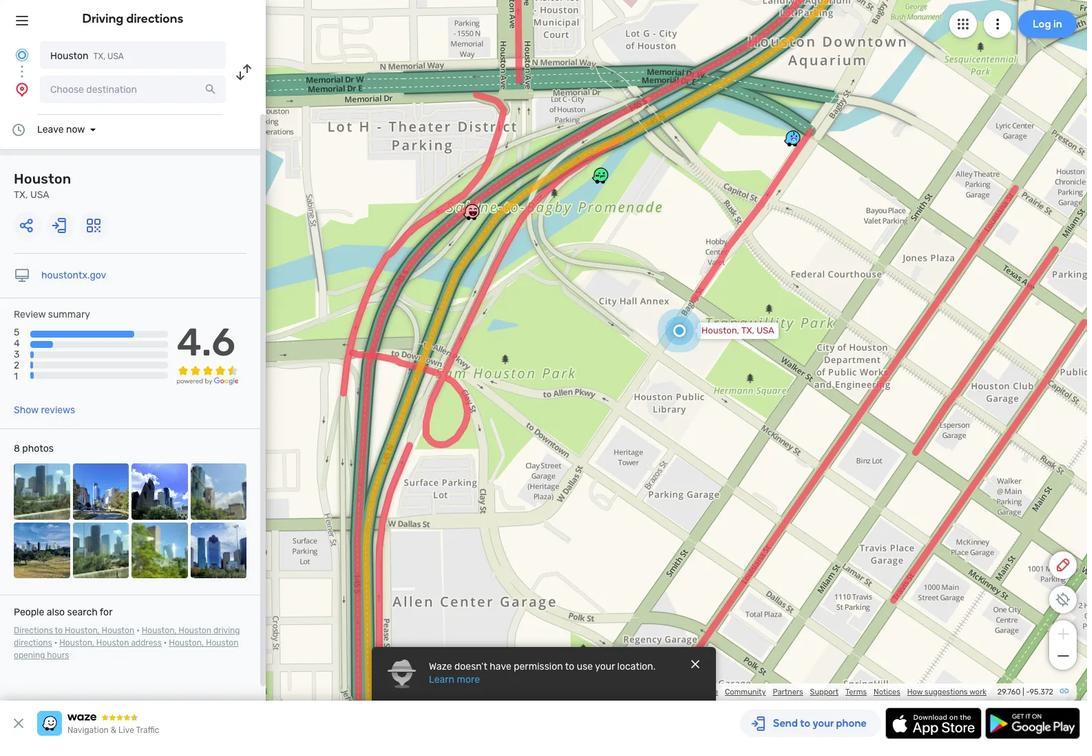 Task type: locate. For each thing, give the bounding box(es) containing it.
houston, houston address link
[[59, 639, 162, 649]]

x image
[[10, 716, 27, 732]]

95.372
[[1030, 688, 1053, 697]]

8 photos
[[14, 443, 54, 455]]

waze
[[429, 662, 452, 673], [700, 688, 718, 697]]

1 vertical spatial houston tx, usa
[[14, 171, 71, 201]]

4.6
[[177, 320, 236, 366]]

image 8 of houston, houston image
[[190, 523, 246, 579]]

3
[[14, 349, 20, 361]]

1 horizontal spatial waze
[[700, 688, 718, 697]]

about waze link
[[677, 688, 718, 697]]

opening
[[14, 651, 45, 661]]

houston, houston opening hours
[[14, 639, 239, 661]]

houston inside houston, houston driving directions
[[179, 627, 211, 636]]

tx,
[[93, 52, 105, 61], [14, 189, 28, 201], [741, 326, 754, 336]]

directions
[[14, 627, 53, 636]]

waze right about
[[700, 688, 718, 697]]

1 horizontal spatial to
[[565, 662, 574, 673]]

1 vertical spatial usa
[[30, 189, 49, 201]]

1 vertical spatial tx,
[[14, 189, 28, 201]]

have
[[489, 662, 511, 673]]

suggestions
[[925, 688, 968, 697]]

driving
[[82, 11, 124, 26]]

0 vertical spatial waze
[[429, 662, 452, 673]]

houston, houston driving directions link
[[14, 627, 240, 649]]

0 vertical spatial directions
[[126, 11, 183, 26]]

&
[[111, 726, 116, 736]]

houston, for houston, houston address
[[59, 639, 94, 649]]

to down also
[[55, 627, 63, 636]]

navigation & live traffic
[[67, 726, 159, 736]]

directions to houston, houston link
[[14, 627, 134, 636]]

permission
[[513, 662, 563, 673]]

2 horizontal spatial tx,
[[741, 326, 754, 336]]

houston, tx, usa
[[702, 326, 774, 336]]

houston, for houston, houston opening hours
[[169, 639, 204, 649]]

notices link
[[874, 688, 900, 697]]

people
[[14, 607, 44, 619]]

directions
[[126, 11, 183, 26], [14, 639, 52, 649]]

2 vertical spatial usa
[[757, 326, 774, 336]]

0 horizontal spatial directions
[[14, 639, 52, 649]]

learn
[[429, 675, 454, 686]]

traffic
[[136, 726, 159, 736]]

image 1 of houston, houston image
[[14, 464, 70, 520]]

1 vertical spatial waze
[[700, 688, 718, 697]]

navigation
[[67, 726, 109, 736]]

houston, inside houston, houston opening hours
[[169, 639, 204, 649]]

to left "use"
[[565, 662, 574, 673]]

waze up learn
[[429, 662, 452, 673]]

1 vertical spatial directions
[[14, 639, 52, 649]]

driving directions
[[82, 11, 183, 26]]

link image
[[1059, 686, 1070, 697]]

current location image
[[14, 47, 30, 63]]

houston tx, usa down driving
[[50, 50, 124, 62]]

location image
[[14, 81, 30, 98]]

directions right driving
[[126, 11, 183, 26]]

directions inside houston, houston driving directions
[[14, 639, 52, 649]]

houston tx, usa
[[50, 50, 124, 62], [14, 171, 71, 201]]

waze doesn't have permission to use your location. learn more
[[429, 662, 655, 686]]

doesn't
[[454, 662, 487, 673]]

houstontx.gov link
[[41, 270, 106, 282]]

houston,
[[702, 326, 739, 336], [65, 627, 100, 636], [142, 627, 177, 636], [59, 639, 94, 649], [169, 639, 204, 649]]

0 vertical spatial usa
[[107, 52, 124, 61]]

houston, inside houston, houston driving directions
[[142, 627, 177, 636]]

usa
[[107, 52, 124, 61], [30, 189, 49, 201], [757, 326, 774, 336]]

use
[[576, 662, 593, 673]]

0 vertical spatial tx,
[[93, 52, 105, 61]]

8
[[14, 443, 20, 455]]

houston, houston driving directions
[[14, 627, 240, 649]]

0 horizontal spatial usa
[[30, 189, 49, 201]]

directions down directions
[[14, 639, 52, 649]]

partners link
[[773, 688, 803, 697]]

hours
[[47, 651, 69, 661]]

terms
[[845, 688, 867, 697]]

now
[[66, 124, 85, 136]]

photos
[[22, 443, 54, 455]]

more
[[456, 675, 480, 686]]

houston
[[50, 50, 89, 62], [14, 171, 71, 187], [102, 627, 134, 636], [179, 627, 211, 636], [96, 639, 129, 649], [206, 639, 239, 649]]

address
[[131, 639, 162, 649]]

1 vertical spatial to
[[565, 662, 574, 673]]

0 vertical spatial to
[[55, 627, 63, 636]]

houston tx, usa down 'leave'
[[14, 171, 71, 201]]

review
[[14, 309, 46, 321]]

how
[[907, 688, 923, 697]]

to inside waze doesn't have permission to use your location. learn more
[[565, 662, 574, 673]]

2 horizontal spatial usa
[[757, 326, 774, 336]]

4
[[14, 338, 20, 350]]

0 horizontal spatial waze
[[429, 662, 452, 673]]

0 horizontal spatial tx,
[[14, 189, 28, 201]]

houston, for houston, houston driving directions
[[142, 627, 177, 636]]

image 6 of houston, houston image
[[73, 523, 129, 579]]

to
[[55, 627, 63, 636], [565, 662, 574, 673]]



Task type: vqa. For each thing, say whether or not it's contained in the screenshot.
United
no



Task type: describe. For each thing, give the bounding box(es) containing it.
community
[[725, 688, 766, 697]]

live
[[118, 726, 134, 736]]

houston, houston opening hours link
[[14, 639, 239, 661]]

review summary
[[14, 309, 90, 321]]

notices
[[874, 688, 900, 697]]

show
[[14, 405, 39, 417]]

houston, houston address
[[59, 639, 162, 649]]

how suggestions work link
[[907, 688, 987, 697]]

for
[[100, 607, 113, 619]]

partners
[[773, 688, 803, 697]]

also
[[47, 607, 65, 619]]

location.
[[617, 662, 655, 673]]

people also search for
[[14, 607, 113, 619]]

[missing "en.livemap.styleguide.close" translation] image
[[688, 658, 702, 672]]

image 4 of houston, houston image
[[190, 464, 246, 520]]

reviews
[[41, 405, 75, 417]]

houston, for houston, tx, usa
[[702, 326, 739, 336]]

community link
[[725, 688, 766, 697]]

0 horizontal spatial to
[[55, 627, 63, 636]]

pencil image
[[1055, 558, 1071, 574]]

1 horizontal spatial directions
[[126, 11, 183, 26]]

image 7 of houston, houston image
[[131, 523, 188, 579]]

houston inside houston, houston opening hours
[[206, 639, 239, 649]]

about
[[677, 688, 698, 697]]

29.760
[[997, 688, 1021, 697]]

image 5 of houston, houston image
[[14, 523, 70, 579]]

support
[[810, 688, 838, 697]]

summary
[[48, 309, 90, 321]]

-
[[1026, 688, 1030, 697]]

2 vertical spatial tx,
[[741, 326, 754, 336]]

leave now
[[37, 124, 85, 136]]

houstontx.gov
[[41, 270, 106, 282]]

clock image
[[10, 122, 27, 138]]

Choose destination text field
[[40, 76, 226, 103]]

support link
[[810, 688, 838, 697]]

|
[[1022, 688, 1024, 697]]

5 4 3 2 1
[[14, 327, 20, 383]]

29.760 | -95.372
[[997, 688, 1053, 697]]

1 horizontal spatial tx,
[[93, 52, 105, 61]]

waze inside waze doesn't have permission to use your location. learn more
[[429, 662, 452, 673]]

about waze community partners support terms notices how suggestions work
[[677, 688, 987, 697]]

show reviews
[[14, 405, 75, 417]]

leave
[[37, 124, 64, 136]]

work
[[969, 688, 987, 697]]

computer image
[[14, 268, 30, 284]]

driving
[[213, 627, 240, 636]]

zoom out image
[[1054, 649, 1072, 665]]

2
[[14, 360, 19, 372]]

0 vertical spatial houston tx, usa
[[50, 50, 124, 62]]

directions to houston, houston
[[14, 627, 134, 636]]

terms link
[[845, 688, 867, 697]]

5
[[14, 327, 20, 339]]

learn more link
[[429, 675, 480, 686]]

1
[[14, 371, 18, 383]]

search
[[67, 607, 98, 619]]

your
[[595, 662, 615, 673]]

1 horizontal spatial usa
[[107, 52, 124, 61]]

image 3 of houston, houston image
[[131, 464, 188, 520]]

zoom in image
[[1054, 626, 1072, 643]]

image 2 of houston, houston image
[[73, 464, 129, 520]]



